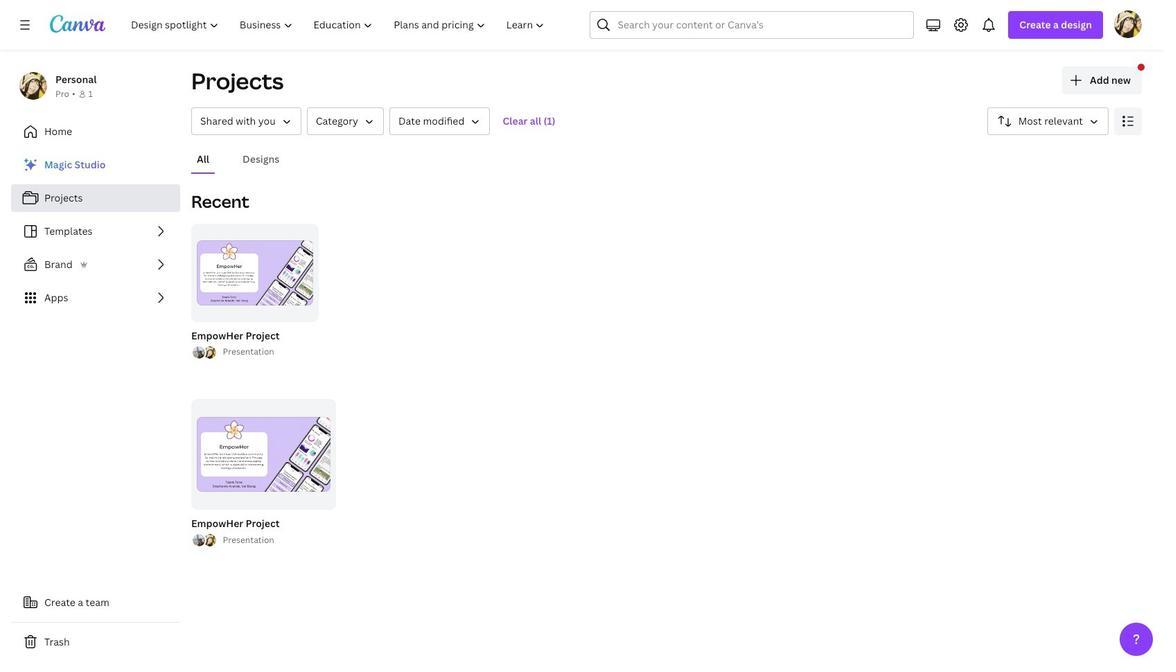 Task type: locate. For each thing, give the bounding box(es) containing it.
None search field
[[590, 11, 914, 39]]

Owner button
[[191, 107, 301, 135]]

list
[[11, 151, 180, 312], [191, 345, 217, 360], [191, 533, 217, 548]]

Sort by button
[[987, 107, 1109, 135]]

group
[[188, 224, 319, 360], [191, 224, 319, 322], [188, 399, 336, 548], [191, 399, 336, 510]]

1 vertical spatial list
[[191, 345, 217, 360]]



Task type: describe. For each thing, give the bounding box(es) containing it.
Search search field
[[618, 12, 887, 38]]

Category button
[[307, 107, 384, 135]]

2 vertical spatial list
[[191, 533, 217, 548]]

stephanie aranda image
[[1114, 10, 1142, 38]]

0 vertical spatial list
[[11, 151, 180, 312]]

Date modified button
[[389, 107, 490, 135]]

top level navigation element
[[122, 11, 557, 39]]



Task type: vqa. For each thing, say whether or not it's contained in the screenshot.
Top level navigation element
yes



